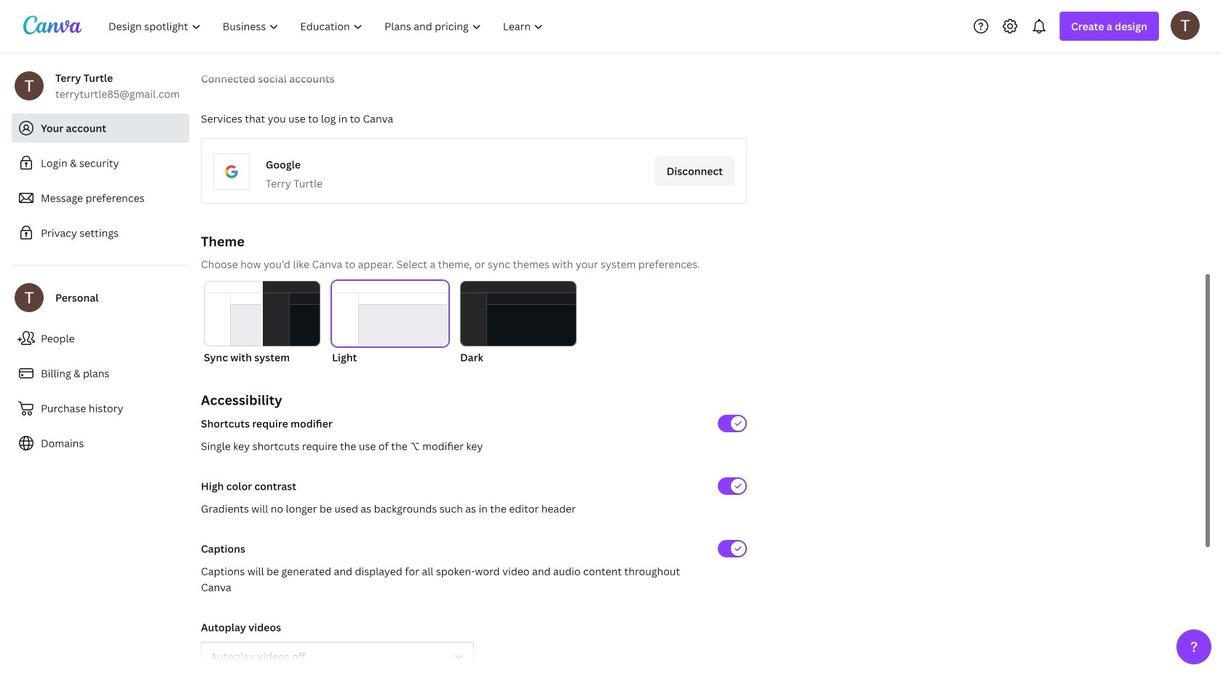 Task type: vqa. For each thing, say whether or not it's contained in the screenshot.
Top level navigation Element
yes



Task type: locate. For each thing, give the bounding box(es) containing it.
None button
[[204, 281, 320, 366], [332, 281, 449, 366], [460, 281, 577, 366], [201, 642, 474, 671], [204, 281, 320, 366], [332, 281, 449, 366], [460, 281, 577, 366], [201, 642, 474, 671]]



Task type: describe. For each thing, give the bounding box(es) containing it.
top level navigation element
[[99, 12, 556, 41]]

terry turtle image
[[1171, 11, 1200, 40]]



